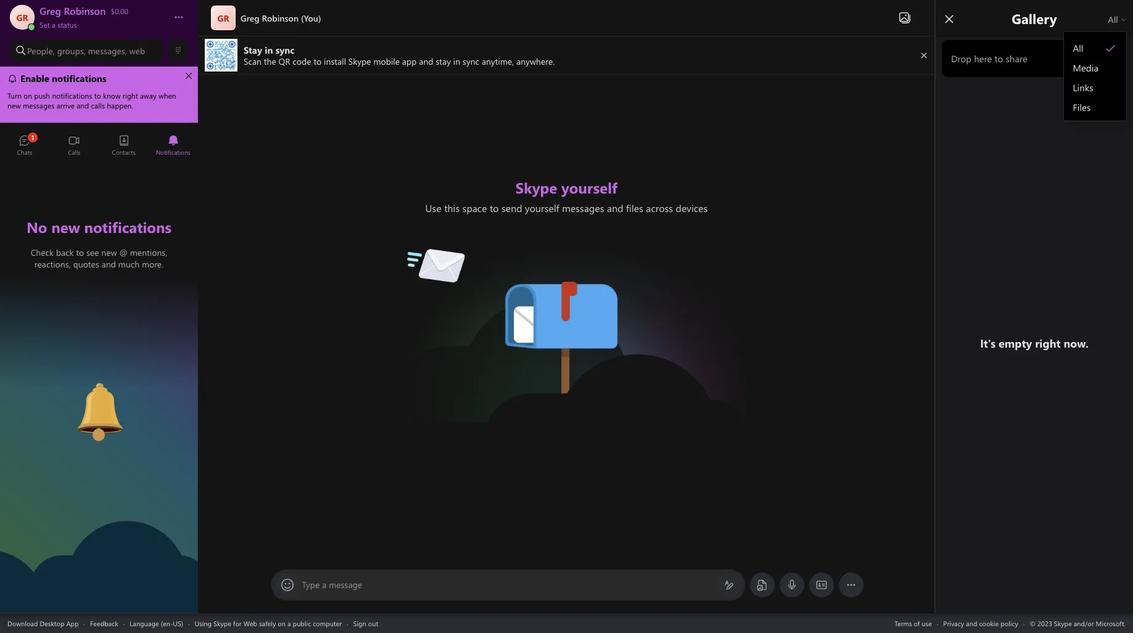 Task type: describe. For each thing, give the bounding box(es) containing it.
for
[[233, 619, 242, 628]]

privacy and cookie policy
[[943, 619, 1018, 628]]

web
[[243, 619, 257, 628]]

terms
[[895, 619, 912, 628]]

set
[[39, 20, 50, 30]]

using
[[195, 619, 212, 628]]

status
[[58, 20, 77, 30]]

terms of use link
[[895, 619, 932, 628]]

using skype for web safely on a public computer link
[[195, 619, 342, 628]]

message
[[329, 579, 362, 591]]

download desktop app
[[7, 619, 79, 628]]

feedback link
[[90, 619, 118, 628]]

set a status button
[[39, 17, 162, 30]]

web
[[129, 45, 145, 56]]

bell
[[62, 378, 78, 391]]

language
[[130, 619, 159, 628]]

download
[[7, 619, 38, 628]]

out
[[368, 619, 378, 628]]

2 vertical spatial a
[[287, 619, 291, 628]]

people, groups, messages, web button
[[10, 39, 163, 62]]

privacy
[[943, 619, 964, 628]]

public
[[293, 619, 311, 628]]

terms of use
[[895, 619, 932, 628]]

language (en-us)
[[130, 619, 183, 628]]

type
[[302, 579, 320, 591]]

(en-
[[161, 619, 173, 628]]

type a message
[[302, 579, 362, 591]]

privacy and cookie policy link
[[943, 619, 1018, 628]]



Task type: locate. For each thing, give the bounding box(es) containing it.
0 horizontal spatial a
[[52, 20, 56, 30]]

0 vertical spatial a
[[52, 20, 56, 30]]

menu
[[1064, 35, 1127, 120]]

and
[[966, 619, 977, 628]]

a inside "button"
[[52, 20, 56, 30]]

1 vertical spatial a
[[322, 579, 327, 591]]

app
[[66, 619, 79, 628]]

Type a message text field
[[303, 579, 714, 592]]

language (en-us) link
[[130, 619, 183, 628]]

safely
[[259, 619, 276, 628]]

us)
[[173, 619, 183, 628]]

tab list
[[0, 130, 198, 163]]

sign out
[[353, 619, 378, 628]]

set a status
[[39, 20, 77, 30]]

a for status
[[52, 20, 56, 30]]

2 horizontal spatial a
[[322, 579, 327, 591]]

feedback
[[90, 619, 118, 628]]

a right the set
[[52, 20, 56, 30]]

download desktop app link
[[7, 619, 79, 628]]

policy
[[1001, 619, 1018, 628]]

groups,
[[57, 45, 86, 56]]

of
[[914, 619, 920, 628]]

sign
[[353, 619, 366, 628]]

1 horizontal spatial a
[[287, 619, 291, 628]]

a right type
[[322, 579, 327, 591]]

sign out link
[[353, 619, 378, 628]]

a right on
[[287, 619, 291, 628]]

computer
[[313, 619, 342, 628]]

people, groups, messages, web
[[27, 45, 145, 56]]

desktop
[[40, 619, 64, 628]]

on
[[278, 619, 286, 628]]

cookie
[[979, 619, 999, 628]]

skype
[[213, 619, 231, 628]]

use
[[922, 619, 932, 628]]

a for message
[[322, 579, 327, 591]]

people,
[[27, 45, 55, 56]]

a
[[52, 20, 56, 30], [322, 579, 327, 591], [287, 619, 291, 628]]

messages,
[[88, 45, 127, 56]]

using skype for web safely on a public computer
[[195, 619, 342, 628]]



Task type: vqa. For each thing, say whether or not it's contained in the screenshot.
'for' within the Skype Number element
no



